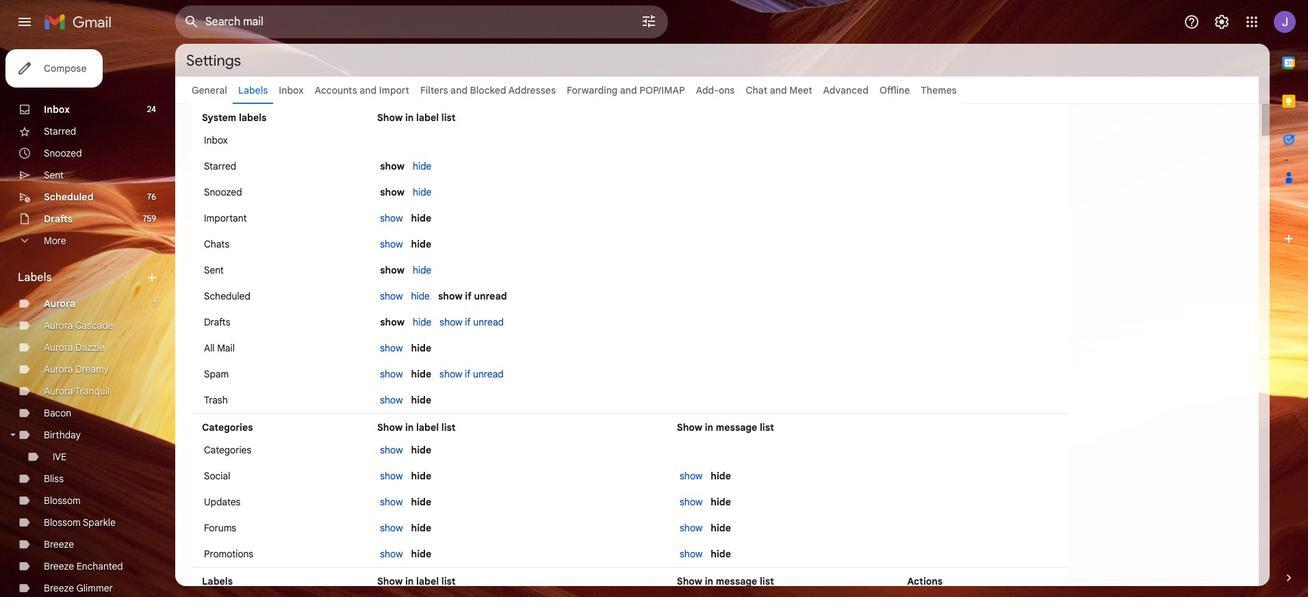 Task type: locate. For each thing, give the bounding box(es) containing it.
2 aurora from the top
[[44, 320, 73, 332]]

breeze glimmer
[[44, 583, 113, 595]]

breeze down the breeze enchanted link
[[44, 583, 74, 595]]

blocked
[[470, 84, 506, 97]]

if
[[465, 290, 472, 303], [465, 316, 471, 329], [465, 368, 471, 381]]

1 vertical spatial unread
[[473, 316, 504, 329]]

hide link for drafts
[[413, 316, 432, 329]]

inbox right 'labels' link
[[279, 84, 304, 97]]

1 vertical spatial blossom
[[44, 517, 81, 529]]

2 vertical spatial if
[[465, 368, 471, 381]]

aurora for aurora "link"
[[44, 298, 75, 310]]

1 vertical spatial inbox link
[[44, 103, 70, 116]]

snoozed down starred link
[[44, 147, 82, 160]]

0 vertical spatial starred
[[44, 125, 76, 138]]

labels down promotions
[[202, 576, 233, 588]]

0 vertical spatial scheduled
[[44, 191, 94, 203]]

list
[[441, 112, 456, 124], [441, 422, 456, 434], [760, 422, 774, 434], [441, 576, 456, 588], [760, 576, 774, 588]]

starred down 'system'
[[204, 160, 236, 173]]

1 horizontal spatial inbox link
[[279, 84, 304, 97]]

themes
[[921, 84, 957, 97]]

themes link
[[921, 84, 957, 97]]

sent down snoozed link
[[44, 169, 64, 181]]

filters and blocked addresses
[[420, 84, 556, 97]]

1 aurora from the top
[[44, 298, 75, 310]]

offline
[[880, 84, 910, 97]]

2 vertical spatial show if unread
[[440, 368, 504, 381]]

aurora cascade
[[44, 320, 113, 332]]

categories down trash
[[202, 422, 253, 434]]

2 label from the top
[[416, 422, 439, 434]]

message
[[716, 422, 758, 434], [716, 576, 758, 588]]

1 blossom from the top
[[44, 495, 81, 507]]

aurora down aurora dazzle
[[44, 364, 73, 376]]

breeze for breeze glimmer
[[44, 583, 74, 595]]

breeze
[[44, 539, 74, 551], [44, 561, 74, 573], [44, 583, 74, 595]]

snoozed up important
[[204, 186, 242, 199]]

unread for drafts
[[473, 316, 504, 329]]

1 horizontal spatial drafts
[[204, 316, 230, 329]]

inbox up starred link
[[44, 103, 70, 116]]

2 show in message list from the top
[[677, 576, 774, 588]]

show if unread for spam
[[440, 368, 504, 381]]

show link for all mail
[[380, 342, 403, 355]]

inbox down 'system'
[[204, 134, 228, 147]]

show
[[380, 160, 405, 173], [380, 186, 405, 199], [380, 212, 403, 225], [380, 238, 403, 251], [380, 264, 405, 277], [380, 290, 403, 303], [438, 290, 463, 303], [380, 316, 405, 329], [440, 316, 463, 329], [380, 342, 403, 355], [380, 368, 403, 381], [440, 368, 462, 381], [380, 394, 403, 407], [380, 444, 403, 457], [380, 470, 403, 483], [680, 470, 703, 483], [380, 496, 403, 509], [680, 496, 703, 509], [380, 522, 403, 535], [680, 522, 703, 535], [380, 548, 403, 561], [680, 548, 703, 561]]

1 horizontal spatial sent
[[204, 264, 224, 277]]

0 vertical spatial message
[[716, 422, 758, 434]]

0 horizontal spatial inbox
[[44, 103, 70, 116]]

2 vertical spatial unread
[[473, 368, 504, 381]]

starred
[[44, 125, 76, 138], [204, 160, 236, 173]]

breeze for breeze enchanted
[[44, 561, 74, 573]]

1 and from the left
[[360, 84, 377, 97]]

ive
[[53, 451, 67, 464]]

accounts
[[315, 84, 357, 97]]

show if unread link
[[440, 316, 504, 329], [440, 368, 504, 381]]

breeze link
[[44, 539, 74, 551]]

all
[[204, 342, 215, 355]]

labels up labels on the top left
[[238, 84, 268, 97]]

2 vertical spatial show in label list
[[377, 576, 456, 588]]

None search field
[[175, 5, 668, 38]]

labels heading
[[18, 271, 145, 285]]

hide
[[413, 160, 432, 173], [413, 186, 432, 199], [411, 212, 431, 225], [411, 238, 431, 251], [413, 264, 432, 277], [411, 290, 430, 303], [413, 316, 432, 329], [411, 342, 431, 355], [411, 368, 431, 381], [411, 394, 431, 407], [411, 444, 431, 457], [411, 470, 431, 483], [711, 470, 731, 483], [411, 496, 431, 509], [711, 496, 731, 509], [411, 522, 431, 535], [711, 522, 731, 535], [411, 548, 431, 561], [711, 548, 731, 561]]

1 vertical spatial starred
[[204, 160, 236, 173]]

0 vertical spatial if
[[465, 290, 472, 303]]

show link for promotions
[[380, 548, 403, 561]]

0 vertical spatial snoozed
[[44, 147, 82, 160]]

breeze down breeze link
[[44, 561, 74, 573]]

pop/imap
[[640, 84, 685, 97]]

2 and from the left
[[451, 84, 468, 97]]

tranquil
[[75, 385, 110, 398]]

1 message from the top
[[716, 422, 758, 434]]

and right "chat"
[[770, 84, 787, 97]]

if for drafts
[[465, 316, 471, 329]]

0 vertical spatial show in message list
[[677, 422, 774, 434]]

and left the import
[[360, 84, 377, 97]]

2 vertical spatial breeze
[[44, 583, 74, 595]]

1 vertical spatial message
[[716, 576, 758, 588]]

unread for spam
[[473, 368, 504, 381]]

0 vertical spatial show in label list
[[377, 112, 456, 124]]

drafts up more on the top of page
[[44, 213, 73, 225]]

more
[[44, 235, 66, 247]]

aurora link
[[44, 298, 75, 310]]

0 vertical spatial categories
[[202, 422, 253, 434]]

unread
[[474, 290, 507, 303], [473, 316, 504, 329], [473, 368, 504, 381]]

aurora up aurora cascade link
[[44, 298, 75, 310]]

show link for updates
[[380, 496, 403, 509]]

sent down the chats
[[204, 264, 224, 277]]

0 vertical spatial show if unread
[[438, 290, 507, 303]]

1 vertical spatial if
[[465, 316, 471, 329]]

inbox
[[279, 84, 304, 97], [44, 103, 70, 116], [204, 134, 228, 147]]

drafts up the all mail on the left bottom of page
[[204, 316, 230, 329]]

1 vertical spatial show in label list
[[377, 422, 456, 434]]

2 vertical spatial inbox
[[204, 134, 228, 147]]

starred up snoozed link
[[44, 125, 76, 138]]

2 horizontal spatial inbox
[[279, 84, 304, 97]]

4 aurora from the top
[[44, 364, 73, 376]]

snoozed
[[44, 147, 82, 160], [204, 186, 242, 199]]

2 vertical spatial labels
[[202, 576, 233, 588]]

1 vertical spatial sent
[[204, 264, 224, 277]]

inbox link right 'labels' link
[[279, 84, 304, 97]]

1 horizontal spatial snoozed
[[204, 186, 242, 199]]

tab list
[[1270, 44, 1308, 548]]

3 show in label list from the top
[[377, 576, 456, 588]]

1 show if unread link from the top
[[440, 316, 504, 329]]

scheduled
[[44, 191, 94, 203], [204, 290, 251, 303]]

1 horizontal spatial scheduled
[[204, 290, 251, 303]]

search mail image
[[179, 10, 204, 34]]

3 breeze from the top
[[44, 583, 74, 595]]

general link
[[192, 84, 227, 97]]

label for categories
[[416, 422, 439, 434]]

sent link
[[44, 169, 64, 181]]

trash
[[204, 394, 228, 407]]

0 horizontal spatial scheduled
[[44, 191, 94, 203]]

ive link
[[53, 451, 67, 464]]

and right filters on the left top
[[451, 84, 468, 97]]

categories up 'social'
[[204, 444, 252, 457]]

1 vertical spatial breeze
[[44, 561, 74, 573]]

inbox link
[[279, 84, 304, 97], [44, 103, 70, 116]]

1 vertical spatial show if unread link
[[440, 368, 504, 381]]

aurora up bacon link
[[44, 385, 73, 398]]

show
[[377, 112, 403, 124], [377, 422, 403, 434], [677, 422, 703, 434], [377, 576, 403, 588], [677, 576, 703, 588]]

in
[[405, 112, 414, 124], [405, 422, 414, 434], [705, 422, 714, 434], [405, 576, 414, 588], [705, 576, 714, 588]]

1 vertical spatial show if unread
[[440, 316, 504, 329]]

1 vertical spatial scheduled
[[204, 290, 251, 303]]

labels
[[238, 84, 268, 97], [18, 271, 52, 285], [202, 576, 233, 588]]

show if unread for drafts
[[440, 316, 504, 329]]

inbox link up starred link
[[44, 103, 70, 116]]

label for system labels
[[416, 112, 439, 124]]

1 show in message list from the top
[[677, 422, 774, 434]]

label for labels
[[416, 576, 439, 588]]

0 vertical spatial inbox link
[[279, 84, 304, 97]]

list for labels
[[441, 576, 456, 588]]

1 vertical spatial inbox
[[44, 103, 70, 116]]

add-ons link
[[696, 84, 735, 97]]

chat and meet
[[746, 84, 812, 97]]

advanced search options image
[[635, 8, 663, 35]]

filters and blocked addresses link
[[420, 84, 556, 97]]

2 breeze from the top
[[44, 561, 74, 573]]

breeze down blossom sparkle link
[[44, 539, 74, 551]]

0 horizontal spatial labels
[[18, 271, 52, 285]]

aurora down aurora "link"
[[44, 320, 73, 332]]

3 label from the top
[[416, 576, 439, 588]]

show in label list for system labels
[[377, 112, 456, 124]]

2 message from the top
[[716, 576, 758, 588]]

0 horizontal spatial starred
[[44, 125, 76, 138]]

inbox inside labels navigation
[[44, 103, 70, 116]]

3 and from the left
[[620, 84, 637, 97]]

2 if from the top
[[465, 316, 471, 329]]

2 show if unread link from the top
[[440, 368, 504, 381]]

blossom
[[44, 495, 81, 507], [44, 517, 81, 529]]

aurora
[[44, 298, 75, 310], [44, 320, 73, 332], [44, 342, 73, 354], [44, 364, 73, 376], [44, 385, 73, 398]]

label
[[416, 112, 439, 124], [416, 422, 439, 434], [416, 576, 439, 588]]

1 show in label list from the top
[[377, 112, 456, 124]]

1 horizontal spatial inbox
[[204, 134, 228, 147]]

2 horizontal spatial labels
[[238, 84, 268, 97]]

hide link
[[413, 160, 432, 173], [413, 186, 432, 199], [413, 264, 432, 277], [411, 290, 430, 303], [413, 316, 432, 329]]

0 horizontal spatial sent
[[44, 169, 64, 181]]

blossom sparkle
[[44, 517, 116, 529]]

show link for important
[[380, 212, 403, 225]]

0 vertical spatial label
[[416, 112, 439, 124]]

labels inside navigation
[[18, 271, 52, 285]]

in for system labels
[[405, 112, 414, 124]]

0 vertical spatial drafts
[[44, 213, 73, 225]]

1 vertical spatial show in message list
[[677, 576, 774, 588]]

show for system labels
[[377, 112, 403, 124]]

labels up aurora "link"
[[18, 271, 52, 285]]

3 aurora from the top
[[44, 342, 73, 354]]

aurora for aurora tranquil
[[44, 385, 73, 398]]

aurora dazzle
[[44, 342, 104, 354]]

blossom down bliss
[[44, 495, 81, 507]]

blossom for blossom 'link'
[[44, 495, 81, 507]]

system labels
[[202, 112, 267, 124]]

0 vertical spatial show if unread link
[[440, 316, 504, 329]]

show in label list
[[377, 112, 456, 124], [377, 422, 456, 434], [377, 576, 456, 588]]

2 vertical spatial label
[[416, 576, 439, 588]]

5 aurora from the top
[[44, 385, 73, 398]]

bacon link
[[44, 407, 71, 420]]

0 vertical spatial blossom
[[44, 495, 81, 507]]

actions
[[908, 576, 943, 588]]

0 vertical spatial sent
[[44, 169, 64, 181]]

show in message list for labels
[[677, 576, 774, 588]]

aurora up aurora dreamy link at the bottom of the page
[[44, 342, 73, 354]]

aurora dazzle link
[[44, 342, 104, 354]]

show link for trash
[[380, 394, 403, 407]]

0 vertical spatial labels
[[238, 84, 268, 97]]

drafts link
[[44, 213, 73, 225]]

3 if from the top
[[465, 368, 471, 381]]

show for labels
[[377, 576, 403, 588]]

1 vertical spatial drafts
[[204, 316, 230, 329]]

and left pop/imap
[[620, 84, 637, 97]]

1 breeze from the top
[[44, 539, 74, 551]]

filters
[[420, 84, 448, 97]]

breeze for breeze link
[[44, 539, 74, 551]]

labels
[[239, 112, 267, 124]]

2 blossom from the top
[[44, 517, 81, 529]]

and for forwarding
[[620, 84, 637, 97]]

1 vertical spatial label
[[416, 422, 439, 434]]

2 show in label list from the top
[[377, 422, 456, 434]]

show in message list
[[677, 422, 774, 434], [677, 576, 774, 588]]

1 vertical spatial labels
[[18, 271, 52, 285]]

show if unread
[[438, 290, 507, 303], [440, 316, 504, 329], [440, 368, 504, 381]]

Search mail text field
[[205, 15, 603, 29]]

show link for spam
[[380, 368, 403, 381]]

chats
[[204, 238, 230, 251]]

0 horizontal spatial drafts
[[44, 213, 73, 225]]

starred inside labels navigation
[[44, 125, 76, 138]]

0 horizontal spatial snoozed
[[44, 147, 82, 160]]

list for categories
[[441, 422, 456, 434]]

blossom down blossom 'link'
[[44, 517, 81, 529]]

24
[[147, 104, 156, 114]]

scheduled up mail
[[204, 290, 251, 303]]

show link
[[380, 212, 403, 225], [380, 238, 403, 251], [380, 290, 403, 303], [380, 342, 403, 355], [380, 368, 403, 381], [380, 394, 403, 407], [380, 444, 403, 457], [380, 470, 403, 483], [680, 470, 703, 483], [380, 496, 403, 509], [680, 496, 703, 509], [380, 522, 403, 535], [680, 522, 703, 535], [380, 548, 403, 561], [680, 548, 703, 561]]

compose button
[[5, 49, 103, 88]]

show link for forums
[[380, 522, 403, 535]]

0 vertical spatial breeze
[[44, 539, 74, 551]]

drafts inside labels navigation
[[44, 213, 73, 225]]

scheduled up drafts link
[[44, 191, 94, 203]]

4 and from the left
[[770, 84, 787, 97]]

hide link for sent
[[413, 264, 432, 277]]

76
[[147, 192, 156, 202]]

compose
[[44, 62, 87, 75]]

1 label from the top
[[416, 112, 439, 124]]



Task type: describe. For each thing, give the bounding box(es) containing it.
1 vertical spatial snoozed
[[204, 186, 242, 199]]

bacon
[[44, 407, 71, 420]]

show link for chats
[[380, 238, 403, 251]]

birthday
[[44, 429, 81, 442]]

breeze enchanted
[[44, 561, 123, 573]]

blossom link
[[44, 495, 81, 507]]

meet
[[790, 84, 812, 97]]

show link for categories
[[380, 444, 403, 457]]

and for filters
[[451, 84, 468, 97]]

if for spam
[[465, 368, 471, 381]]

dreamy
[[75, 364, 109, 376]]

0 vertical spatial unread
[[474, 290, 507, 303]]

aurora cascade link
[[44, 320, 113, 332]]

updates
[[204, 496, 241, 509]]

social
[[204, 470, 230, 483]]

dazzle
[[75, 342, 104, 354]]

more button
[[0, 230, 164, 252]]

in for categories
[[405, 422, 414, 434]]

ons
[[719, 84, 735, 97]]

enchanted
[[76, 561, 123, 573]]

show if unread link for drafts
[[440, 316, 504, 329]]

hide link for starred
[[413, 160, 432, 173]]

offline link
[[880, 84, 910, 97]]

aurora for aurora dazzle
[[44, 342, 73, 354]]

1 horizontal spatial starred
[[204, 160, 236, 173]]

addresses
[[509, 84, 556, 97]]

spam
[[204, 368, 229, 381]]

import
[[379, 84, 409, 97]]

message for categories
[[716, 422, 758, 434]]

show in message list for categories
[[677, 422, 774, 434]]

show in label list for categories
[[377, 422, 456, 434]]

add-
[[696, 84, 719, 97]]

forums
[[204, 522, 236, 535]]

advanced link
[[823, 84, 869, 97]]

aurora tranquil
[[44, 385, 110, 398]]

aurora dreamy
[[44, 364, 109, 376]]

advanced
[[823, 84, 869, 97]]

show link for social
[[380, 470, 403, 483]]

0 horizontal spatial inbox link
[[44, 103, 70, 116]]

759
[[143, 214, 156, 224]]

list for system labels
[[441, 112, 456, 124]]

promotions
[[204, 548, 253, 561]]

labels navigation
[[0, 44, 175, 598]]

aurora tranquil link
[[44, 385, 110, 398]]

1 horizontal spatial labels
[[202, 576, 233, 588]]

hide link for snoozed
[[413, 186, 432, 199]]

general
[[192, 84, 227, 97]]

message for labels
[[716, 576, 758, 588]]

snoozed inside labels navigation
[[44, 147, 82, 160]]

important
[[204, 212, 247, 225]]

accounts and import
[[315, 84, 409, 97]]

breeze enchanted link
[[44, 561, 123, 573]]

blossom for blossom sparkle
[[44, 517, 81, 529]]

and for accounts
[[360, 84, 377, 97]]

glimmer
[[76, 583, 113, 595]]

breeze glimmer link
[[44, 583, 113, 595]]

settings
[[186, 51, 241, 69]]

bliss
[[44, 473, 64, 485]]

show if unread link for spam
[[440, 368, 504, 381]]

mail
[[217, 342, 235, 355]]

labels for 'labels' link
[[238, 84, 268, 97]]

aurora dreamy link
[[44, 364, 109, 376]]

in for labels
[[405, 576, 414, 588]]

support image
[[1184, 14, 1200, 30]]

show for categories
[[377, 422, 403, 434]]

cascade
[[75, 320, 113, 332]]

1
[[153, 299, 156, 309]]

chat
[[746, 84, 768, 97]]

accounts and import link
[[315, 84, 409, 97]]

snoozed link
[[44, 147, 82, 160]]

forwarding
[[567, 84, 618, 97]]

sparkle
[[83, 517, 116, 529]]

starred link
[[44, 125, 76, 138]]

forwarding and pop/imap link
[[567, 84, 685, 97]]

system
[[202, 112, 236, 124]]

scheduled link
[[44, 191, 94, 203]]

all mail
[[204, 342, 235, 355]]

show link for scheduled
[[380, 290, 403, 303]]

settings image
[[1214, 14, 1230, 30]]

chat and meet link
[[746, 84, 812, 97]]

add-ons
[[696, 84, 735, 97]]

scheduled inside labels navigation
[[44, 191, 94, 203]]

labels for labels heading
[[18, 271, 52, 285]]

0 vertical spatial inbox
[[279, 84, 304, 97]]

aurora for aurora cascade
[[44, 320, 73, 332]]

hide link for scheduled
[[411, 290, 430, 303]]

birthday link
[[44, 429, 81, 442]]

blossom sparkle link
[[44, 517, 116, 529]]

forwarding and pop/imap
[[567, 84, 685, 97]]

1 if from the top
[[465, 290, 472, 303]]

main menu image
[[16, 14, 33, 30]]

aurora for aurora dreamy
[[44, 364, 73, 376]]

1 vertical spatial categories
[[204, 444, 252, 457]]

sent inside labels navigation
[[44, 169, 64, 181]]

gmail image
[[44, 8, 118, 36]]

show in label list for labels
[[377, 576, 456, 588]]

and for chat
[[770, 84, 787, 97]]

labels link
[[238, 84, 268, 97]]

bliss link
[[44, 473, 64, 485]]



Task type: vqa. For each thing, say whether or not it's contained in the screenshot.
Labels in navigation
yes



